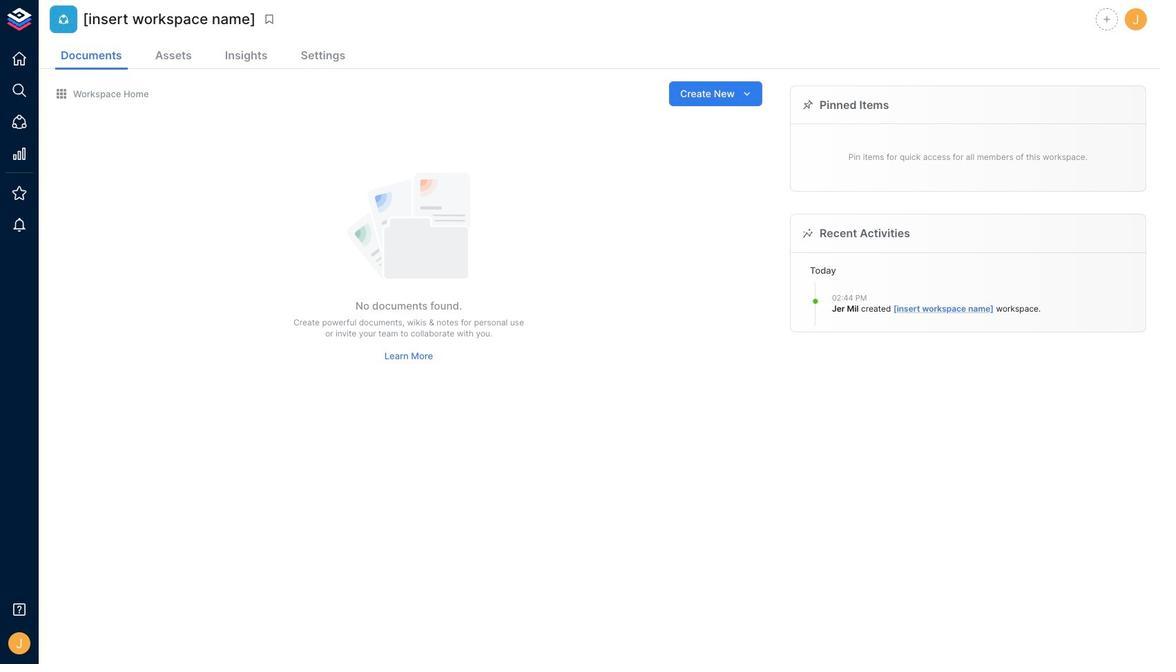 Task type: locate. For each thing, give the bounding box(es) containing it.
bookmark image
[[263, 13, 276, 26]]



